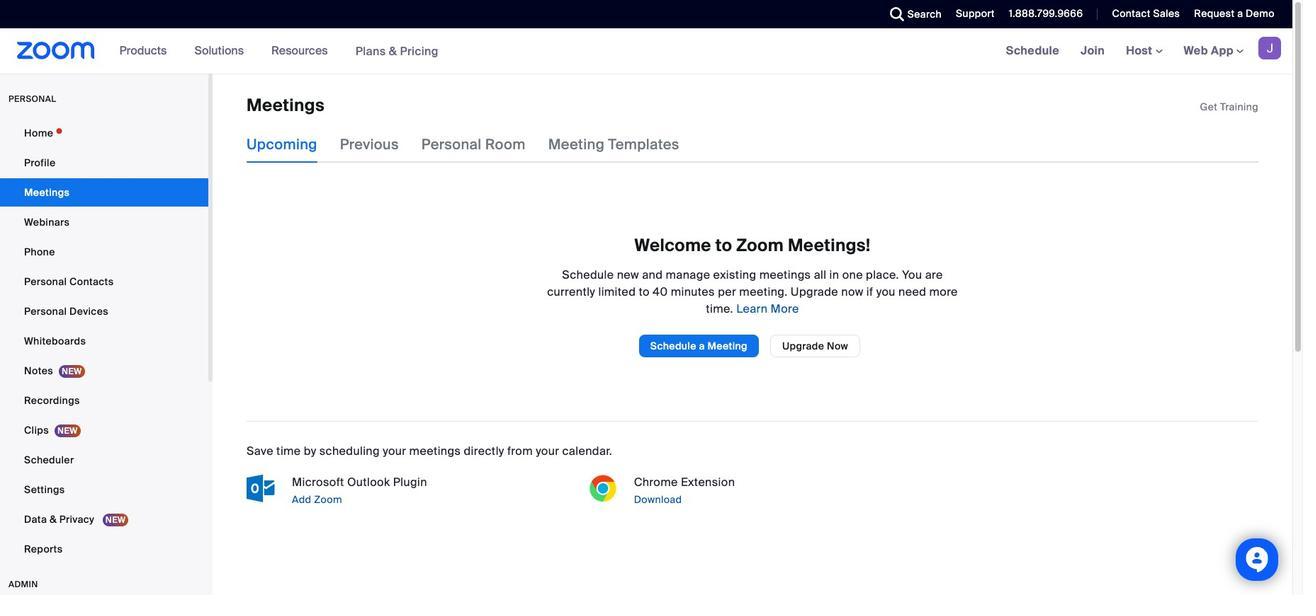Task type: vqa. For each thing, say whether or not it's contained in the screenshot.
first 'cell' from the top of the page
no



Task type: locate. For each thing, give the bounding box(es) containing it.
schedule inside "link"
[[1006, 43, 1059, 58]]

request a demo link
[[1184, 0, 1293, 28], [1194, 7, 1275, 20]]

your up plugin
[[383, 444, 406, 459]]

personal devices link
[[0, 298, 208, 326]]

0 horizontal spatial a
[[699, 340, 705, 353]]

meeting inside button
[[708, 340, 748, 353]]

learn more link
[[733, 302, 799, 317]]

extension
[[681, 475, 735, 490]]

meetings up upcoming
[[247, 94, 325, 116]]

contact sales
[[1112, 7, 1180, 20]]

a inside button
[[699, 340, 705, 353]]

personal left room
[[422, 136, 482, 154]]

sales
[[1153, 7, 1180, 20]]

2 vertical spatial personal
[[24, 305, 67, 318]]

save
[[247, 444, 273, 459]]

personal contacts link
[[0, 268, 208, 296]]

support link
[[945, 0, 998, 28], [956, 7, 995, 20]]

zoom up existing
[[736, 235, 784, 257]]

meeting templates
[[548, 136, 679, 154]]

recordings
[[24, 395, 80, 407]]

1 vertical spatial meeting
[[708, 340, 748, 353]]

host
[[1126, 43, 1155, 58]]

new
[[617, 268, 639, 283]]

time.
[[706, 302, 733, 317]]

tabs of meeting tab list
[[247, 126, 702, 163]]

to left 40
[[639, 285, 650, 300]]

schedule for schedule new and manage existing meetings all in one place. you are currently limited to 40 minutes per meeting. upgrade now if you need more time.
[[562, 268, 614, 283]]

upgrade down the all
[[791, 285, 838, 300]]

a
[[1237, 7, 1243, 20], [699, 340, 705, 353]]

schedule down 40
[[650, 340, 696, 353]]

meetings inside the schedule new and manage existing meetings all in one place. you are currently limited to 40 minutes per meeting. upgrade now if you need more time.
[[759, 268, 811, 283]]

personal
[[422, 136, 482, 154], [24, 276, 67, 288], [24, 305, 67, 318]]

& for privacy
[[50, 514, 57, 527]]

app
[[1211, 43, 1234, 58]]

manage
[[666, 268, 710, 283]]

1 vertical spatial meetings
[[24, 186, 70, 199]]

meetings up plugin
[[409, 444, 461, 459]]

0 horizontal spatial your
[[383, 444, 406, 459]]

0 vertical spatial personal
[[422, 136, 482, 154]]

0 horizontal spatial meetings
[[24, 186, 70, 199]]

schedule inside the schedule new and manage existing meetings all in one place. you are currently limited to 40 minutes per meeting. upgrade now if you need more time.
[[562, 268, 614, 283]]

0 horizontal spatial schedule
[[562, 268, 614, 283]]

notes link
[[0, 357, 208, 386]]

1 vertical spatial personal
[[24, 276, 67, 288]]

1 horizontal spatial meetings
[[247, 94, 325, 116]]

1 vertical spatial meetings
[[409, 444, 461, 459]]

per
[[718, 285, 736, 300]]

meetings
[[759, 268, 811, 283], [409, 444, 461, 459]]

home
[[24, 127, 53, 140]]

plans & pricing
[[355, 44, 439, 58]]

plans & pricing link
[[355, 44, 439, 58], [355, 44, 439, 58]]

1 horizontal spatial meeting
[[708, 340, 748, 353]]

get training
[[1200, 101, 1259, 113]]

meetings up meeting.
[[759, 268, 811, 283]]

1 vertical spatial to
[[639, 285, 650, 300]]

request a demo
[[1194, 7, 1275, 20]]

1 vertical spatial upgrade
[[782, 340, 824, 353]]

0 horizontal spatial meetings
[[409, 444, 461, 459]]

1 horizontal spatial zoom
[[736, 235, 784, 257]]

schedule for schedule
[[1006, 43, 1059, 58]]

place.
[[866, 268, 899, 283]]

resources button
[[271, 28, 334, 74]]

meetings up webinars
[[24, 186, 70, 199]]

schedule up currently
[[562, 268, 614, 283]]

reports
[[24, 544, 63, 556]]

phone link
[[0, 238, 208, 266]]

1 horizontal spatial schedule
[[650, 340, 696, 353]]

resources
[[271, 43, 328, 58]]

& right data
[[50, 514, 57, 527]]

0 vertical spatial upgrade
[[791, 285, 838, 300]]

1 horizontal spatial meetings
[[759, 268, 811, 283]]

zoom down microsoft at the left bottom of the page
[[314, 494, 342, 507]]

previous
[[340, 136, 399, 154]]

a down minutes
[[699, 340, 705, 353]]

1 horizontal spatial a
[[1237, 7, 1243, 20]]

0 vertical spatial meetings
[[759, 268, 811, 283]]

1 vertical spatial &
[[50, 514, 57, 527]]

schedule for schedule a meeting
[[650, 340, 696, 353]]

1 horizontal spatial &
[[389, 44, 397, 58]]

0 vertical spatial schedule
[[1006, 43, 1059, 58]]

a for request
[[1237, 7, 1243, 20]]

upcoming
[[247, 136, 317, 154]]

0 vertical spatial a
[[1237, 7, 1243, 20]]

products button
[[119, 28, 173, 74]]

room
[[485, 136, 526, 154]]

personal for personal devices
[[24, 305, 67, 318]]

one
[[842, 268, 863, 283]]

upgrade now
[[782, 340, 848, 353]]

data & privacy link
[[0, 506, 208, 534]]

web app
[[1184, 43, 1234, 58]]

personal down phone
[[24, 276, 67, 288]]

personal up whiteboards
[[24, 305, 67, 318]]

0 horizontal spatial zoom
[[314, 494, 342, 507]]

existing
[[713, 268, 756, 283]]

profile link
[[0, 149, 208, 177]]

settings link
[[0, 476, 208, 505]]

1 vertical spatial a
[[699, 340, 705, 353]]

& right plans
[[389, 44, 397, 58]]

join
[[1081, 43, 1105, 58]]

add
[[292, 494, 311, 507]]

0 horizontal spatial meeting
[[548, 136, 605, 154]]

banner
[[0, 28, 1293, 74]]

&
[[389, 44, 397, 58], [50, 514, 57, 527]]

meetings for your
[[409, 444, 461, 459]]

personal contacts
[[24, 276, 114, 288]]

0 vertical spatial to
[[715, 235, 732, 257]]

meetings
[[247, 94, 325, 116], [24, 186, 70, 199]]

schedule link
[[995, 28, 1070, 74]]

schedule inside button
[[650, 340, 696, 353]]

1.888.799.9666 button up schedule "link"
[[1009, 7, 1083, 20]]

devices
[[69, 305, 108, 318]]

upgrade left now
[[782, 340, 824, 353]]

personal inside tabs of meeting tab list
[[422, 136, 482, 154]]

minutes
[[671, 285, 715, 300]]

download
[[634, 494, 682, 507]]

0 vertical spatial meeting
[[548, 136, 605, 154]]

& inside product information navigation
[[389, 44, 397, 58]]

you
[[876, 285, 896, 300]]

banner containing products
[[0, 28, 1293, 74]]

schedule down 1.888.799.9666
[[1006, 43, 1059, 58]]

a for schedule
[[699, 340, 705, 353]]

your right from
[[536, 444, 559, 459]]

chrome
[[634, 475, 678, 490]]

personal room
[[422, 136, 526, 154]]

& inside personal menu menu
[[50, 514, 57, 527]]

personal menu menu
[[0, 119, 208, 566]]

0 horizontal spatial &
[[50, 514, 57, 527]]

upgrade inside the schedule new and manage existing meetings all in one place. you are currently limited to 40 minutes per meeting. upgrade now if you need more time.
[[791, 285, 838, 300]]

now
[[841, 285, 864, 300]]

data & privacy
[[24, 514, 97, 527]]

plugin
[[393, 475, 427, 490]]

to up existing
[[715, 235, 732, 257]]

phone
[[24, 246, 55, 259]]

privacy
[[59, 514, 94, 527]]

microsoft outlook plugin add zoom
[[292, 475, 427, 507]]

1 vertical spatial schedule
[[562, 268, 614, 283]]

meetings link
[[0, 179, 208, 207]]

templates
[[608, 136, 679, 154]]

web
[[1184, 43, 1208, 58]]

2 horizontal spatial schedule
[[1006, 43, 1059, 58]]

2 vertical spatial schedule
[[650, 340, 696, 353]]

0 horizontal spatial to
[[639, 285, 650, 300]]

meeting down time.
[[708, 340, 748, 353]]

1 horizontal spatial your
[[536, 444, 559, 459]]

a left demo
[[1237, 7, 1243, 20]]

personal for personal contacts
[[24, 276, 67, 288]]

meeting left templates
[[548, 136, 605, 154]]

data
[[24, 514, 47, 527]]

host button
[[1126, 43, 1163, 58]]

1 vertical spatial zoom
[[314, 494, 342, 507]]

0 vertical spatial &
[[389, 44, 397, 58]]

personal inside 'link'
[[24, 305, 67, 318]]

schedule new and manage existing meetings all in one place. you are currently limited to 40 minutes per meeting. upgrade now if you need more time.
[[547, 268, 958, 317]]



Task type: describe. For each thing, give the bounding box(es) containing it.
now
[[827, 340, 848, 353]]

request
[[1194, 7, 1235, 20]]

meetings!
[[788, 235, 871, 257]]

1 horizontal spatial to
[[715, 235, 732, 257]]

products
[[119, 43, 167, 58]]

notes
[[24, 365, 53, 378]]

scheduling
[[319, 444, 380, 459]]

by
[[304, 444, 316, 459]]

chrome extension download
[[634, 475, 735, 507]]

clips
[[24, 424, 49, 437]]

more
[[929, 285, 958, 300]]

meetings for existing
[[759, 268, 811, 283]]

home link
[[0, 119, 208, 147]]

save time by scheduling your meetings directly from your calendar.
[[247, 444, 612, 459]]

upgrade inside button
[[782, 340, 824, 353]]

web app button
[[1184, 43, 1244, 58]]

outlook
[[347, 475, 390, 490]]

learn more
[[733, 302, 799, 317]]

admin
[[9, 580, 38, 591]]

calendar.
[[562, 444, 612, 459]]

and
[[642, 268, 663, 283]]

welcome to zoom meetings!
[[635, 235, 871, 257]]

search
[[908, 8, 942, 21]]

zoom logo image
[[17, 42, 95, 60]]

2 your from the left
[[536, 444, 559, 459]]

1.888.799.9666
[[1009, 7, 1083, 20]]

directly
[[464, 444, 504, 459]]

webinars link
[[0, 208, 208, 237]]

contacts
[[69, 276, 114, 288]]

0 vertical spatial meetings
[[247, 94, 325, 116]]

schedule a meeting button
[[639, 335, 759, 358]]

if
[[867, 285, 873, 300]]

schedule a meeting
[[650, 340, 748, 353]]

you
[[902, 268, 922, 283]]

meetings inside meetings link
[[24, 186, 70, 199]]

upgrade now button
[[770, 335, 860, 358]]

need
[[899, 285, 926, 300]]

solutions
[[194, 43, 244, 58]]

join link
[[1070, 28, 1116, 74]]

1 your from the left
[[383, 444, 406, 459]]

get training link
[[1200, 101, 1259, 113]]

welcome
[[635, 235, 711, 257]]

& for pricing
[[389, 44, 397, 58]]

contact
[[1112, 7, 1151, 20]]

to inside the schedule new and manage existing meetings all in one place. you are currently limited to 40 minutes per meeting. upgrade now if you need more time.
[[639, 285, 650, 300]]

currently
[[547, 285, 595, 300]]

personal devices
[[24, 305, 108, 318]]

scheduler link
[[0, 446, 208, 475]]

learn
[[736, 302, 768, 317]]

40
[[653, 285, 668, 300]]

limited
[[598, 285, 636, 300]]

0 vertical spatial zoom
[[736, 235, 784, 257]]

personal for personal room
[[422, 136, 482, 154]]

clips link
[[0, 417, 208, 445]]

settings
[[24, 484, 65, 497]]

demo
[[1246, 7, 1275, 20]]

personal
[[9, 94, 56, 105]]

search button
[[879, 0, 945, 28]]

solutions button
[[194, 28, 250, 74]]

meetings navigation
[[995, 28, 1293, 74]]

whiteboards link
[[0, 327, 208, 356]]

are
[[925, 268, 943, 283]]

pricing
[[400, 44, 439, 58]]

product information navigation
[[109, 28, 449, 74]]

add zoom link
[[289, 492, 574, 509]]

zoom inside microsoft outlook plugin add zoom
[[314, 494, 342, 507]]

all
[[814, 268, 827, 283]]

scheduler
[[24, 454, 74, 467]]

webinars
[[24, 216, 70, 229]]

microsoft
[[292, 475, 344, 490]]

in
[[830, 268, 839, 283]]

profile picture image
[[1259, 37, 1281, 60]]

training
[[1220, 101, 1259, 113]]

reports link
[[0, 536, 208, 564]]

whiteboards
[[24, 335, 86, 348]]

profile
[[24, 157, 56, 169]]

from
[[507, 444, 533, 459]]

meeting inside tab list
[[548, 136, 605, 154]]

get
[[1200, 101, 1218, 113]]

1.888.799.9666 button up join
[[998, 0, 1087, 28]]

download link
[[631, 492, 917, 509]]



